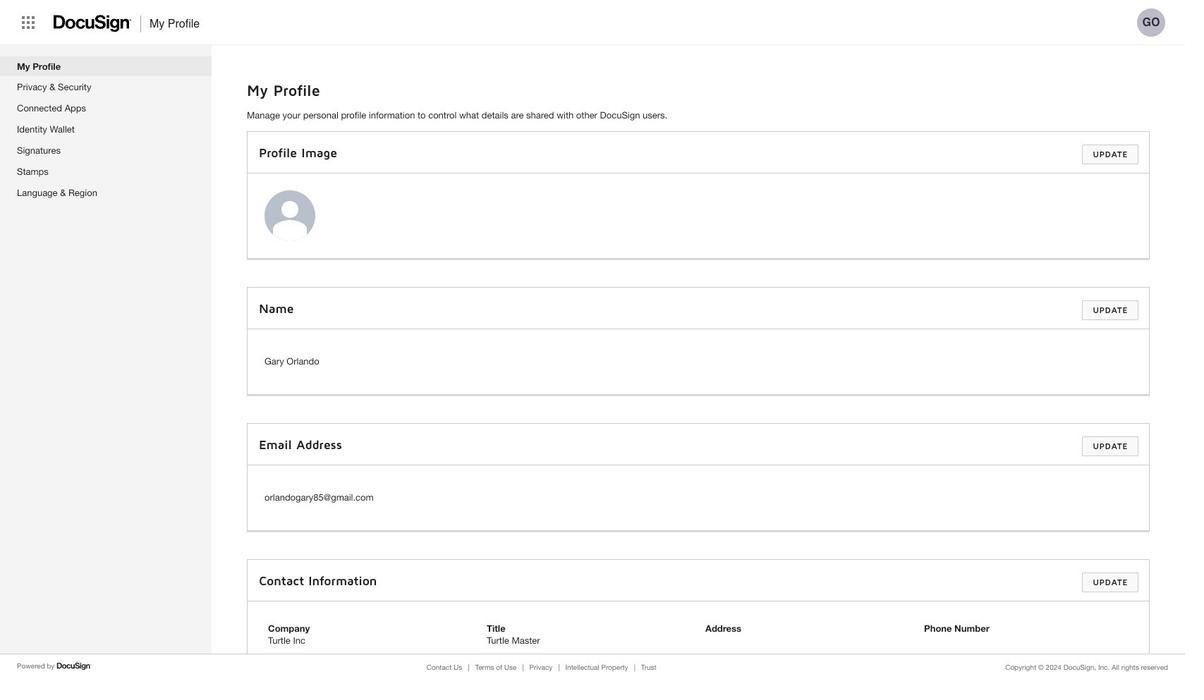Task type: describe. For each thing, give the bounding box(es) containing it.
1 vertical spatial docusign image
[[57, 661, 92, 672]]

default profile image element
[[265, 191, 315, 241]]



Task type: vqa. For each thing, say whether or not it's contained in the screenshot.
breadcrumb Region
no



Task type: locate. For each thing, give the bounding box(es) containing it.
default profile image image
[[265, 191, 315, 241]]

docusign image
[[54, 11, 132, 37], [57, 661, 92, 672]]

0 vertical spatial docusign image
[[54, 11, 132, 37]]



